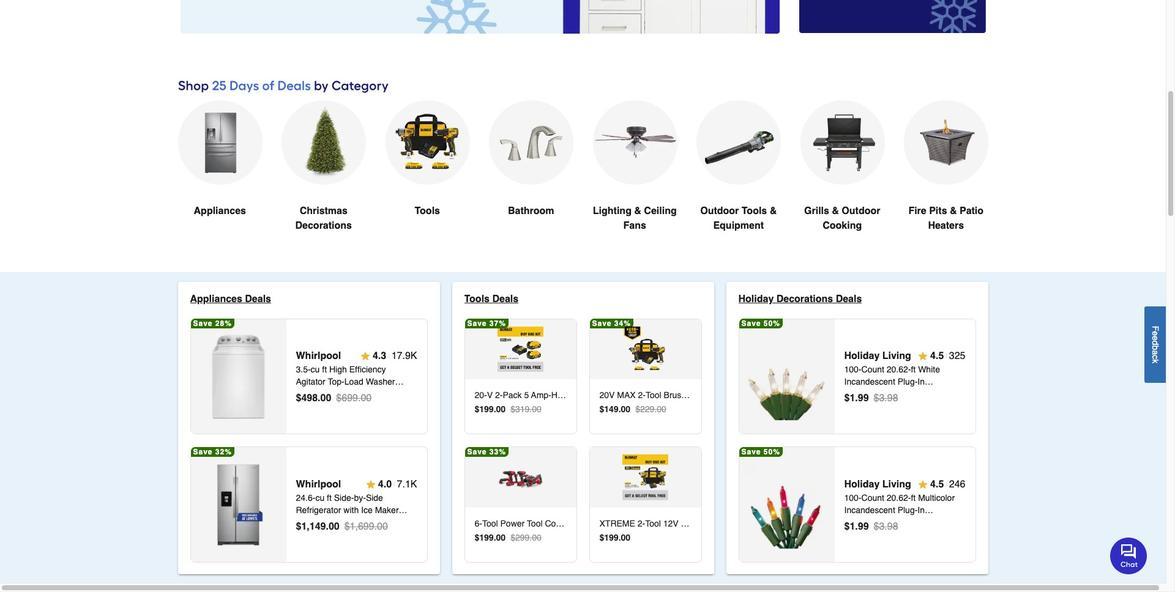 Task type: describe. For each thing, give the bounding box(es) containing it.
(white)
[[296, 389, 324, 399]]

32%
[[215, 448, 232, 457]]

living for 4.5 246
[[882, 479, 911, 490]]

& inside outdoor tools & equipment
[[770, 205, 777, 216]]

whirlpool for 498
[[296, 351, 341, 362]]

save 50% for 4.5 246
[[742, 448, 780, 457]]

246
[[949, 479, 966, 490]]

$3.98 for 4.5 325
[[874, 393, 898, 404]]

00 for $ 149 . 00 $229.00
[[621, 405, 631, 414]]

325
[[949, 351, 966, 362]]

by-
[[354, 493, 366, 503]]

washer
[[366, 377, 395, 387]]

appliances image for 498
[[195, 333, 282, 421]]

$3.98 for 4.5 246
[[874, 522, 898, 533]]

4.5 for 4.5 246
[[930, 479, 944, 490]]

count for 4.5 325
[[862, 365, 884, 375]]

1 for 4.5 246
[[850, 522, 855, 533]]

deals for appliances deals
[[245, 294, 271, 305]]

100- for 4.5 325
[[844, 365, 862, 375]]

100-count 20.62-ft multicolor incandescent plug-in christmas string lights $ 1 . 99 $3.98
[[844, 493, 955, 533]]

20.62- for 4.5 325
[[887, 365, 911, 375]]

33%
[[490, 448, 506, 457]]

holiday decorations deals link
[[738, 292, 872, 306]]

christmas inside christmas decorations
[[300, 205, 348, 216]]

tools for tools
[[415, 205, 440, 216]]

. inside 100-count 20.62-ft multicolor incandescent plug-in christmas string lights $ 1 . 99 $3.98
[[855, 522, 858, 533]]

199 for $ 199 . 00
[[604, 533, 619, 543]]

in for 4.5 325
[[918, 377, 925, 387]]

$ 199 . 00
[[600, 533, 631, 543]]

appliances for appliances
[[194, 205, 246, 216]]

. inside 100-count 20.62-ft white incandescent plug-in christmas string lights $ 1 . 99 $3.98
[[855, 393, 858, 404]]

top-
[[328, 377, 344, 387]]

christmas decorations link
[[282, 100, 366, 262]]

17.9k
[[392, 351, 417, 362]]

$229.00
[[635, 405, 666, 414]]

save for 4.5 325 holiday decorations image
[[742, 320, 761, 328]]

christmas for 4.5 246
[[844, 518, 883, 528]]

4.5 246
[[930, 479, 966, 490]]

28%
[[215, 320, 232, 328]]

0 vertical spatial holiday
[[738, 294, 774, 305]]

chat invite button image
[[1110, 537, 1148, 574]]

maker
[[375, 506, 399, 515]]

appliances for appliances deals
[[190, 294, 242, 305]]

2 e from the top
[[1151, 336, 1160, 341]]

rating filled image
[[366, 480, 376, 490]]

c
[[1151, 355, 1160, 359]]

24.6-cu ft side-by-side refrigerator with ice maker (fingerprint resistant stainless steel)
[[296, 493, 415, 540]]

$1,699.00
[[344, 522, 388, 533]]

$ 149 . 00 $229.00
[[600, 405, 666, 414]]

heaters
[[928, 220, 964, 231]]

tools for tools deals
[[464, 294, 490, 305]]

$299.00
[[511, 533, 542, 543]]

save 37%
[[467, 320, 506, 328]]

3 deals from the left
[[836, 294, 862, 305]]

grills
[[804, 205, 829, 216]]

ice
[[361, 506, 373, 515]]

string for 4.5 325
[[885, 389, 908, 399]]

fire pits & patio heaters
[[909, 205, 984, 231]]

ceiling
[[644, 205, 677, 216]]

white
[[918, 365, 940, 375]]

decorations for christmas
[[295, 220, 352, 231]]

appliances deals
[[190, 294, 271, 305]]

149
[[604, 405, 619, 414]]

a stainless steel french door refrigerator. image
[[178, 100, 262, 185]]

ft inside 100-count 20.62-ft multicolor incandescent plug-in christmas string lights $ 1 . 99 $3.98
[[911, 493, 916, 503]]

a stainless steel bathroom faucet. image
[[489, 100, 573, 185]]

00 for $ 199 . 00 $299.00
[[496, 533, 506, 543]]

00 inside 3.5-cu ft high efficiency agitator top-load washer (white) $ 498 . 00 $699.00
[[320, 393, 331, 404]]

4.3
[[373, 351, 386, 362]]

99 for 4.5 325
[[858, 393, 869, 404]]

side-
[[334, 493, 354, 503]]

christmas decorations
[[295, 205, 352, 231]]

50% for 4.5 246
[[764, 448, 780, 457]]

4.3 17.9k
[[373, 351, 417, 362]]

steel)
[[296, 530, 318, 540]]

resistant
[[342, 518, 378, 528]]

24.6-
[[296, 493, 315, 503]]

3.5-
[[296, 365, 311, 375]]

bathroom
[[508, 205, 554, 216]]

save for $229.00's tools image
[[592, 320, 612, 328]]

$ inside 100-count 20.62-ft multicolor incandescent plug-in christmas string lights $ 1 . 99 $3.98
[[844, 522, 850, 533]]

d
[[1151, 341, 1160, 345]]

tools deals link
[[464, 292, 528, 306]]

ft inside 24.6-cu ft side-by-side refrigerator with ice maker (fingerprint resistant stainless steel)
[[327, 493, 332, 503]]

save 50% for 4.5 325
[[742, 320, 780, 328]]

outdoor tools & equipment
[[700, 205, 777, 231]]

100- for 4.5 246
[[844, 493, 862, 503]]

& inside fire pits & patio heaters
[[950, 205, 957, 216]]

string for 4.5 246
[[885, 518, 908, 528]]

34%
[[614, 320, 631, 328]]

cooking
[[823, 220, 862, 231]]

$699.00
[[336, 393, 372, 404]]

cu for resistant
[[315, 493, 325, 503]]

20.62- for 4.5 246
[[887, 493, 911, 503]]

grills & outdoor cooking link
[[800, 100, 884, 262]]

(fingerprint
[[296, 518, 340, 528]]

holiday living for 4.5 246
[[844, 479, 911, 490]]

bathroom link
[[489, 100, 573, 248]]

lights for 4.5 246
[[910, 518, 933, 528]]

holiday decorations deals
[[738, 294, 862, 305]]

load
[[344, 377, 363, 387]]

outdoor inside grills & outdoor cooking
[[842, 205, 880, 216]]

holiday living for 4.5 325
[[844, 351, 911, 362]]

ft inside 3.5-cu ft high efficiency agitator top-load washer (white) $ 498 . 00 $699.00
[[322, 365, 327, 375]]

a leaf blower. image
[[697, 100, 781, 185]]

498
[[301, 393, 318, 404]]

37%
[[490, 320, 506, 328]]

4.5 325
[[930, 351, 966, 362]]

save 33%
[[467, 448, 506, 457]]

appliances deals link
[[190, 292, 281, 306]]

tools image for $229.00
[[623, 327, 668, 372]]

fire
[[909, 205, 927, 216]]

save 28%
[[193, 320, 232, 328]]

holiday for 4.5 325
[[844, 351, 880, 362]]

outdoor tools & equipment link
[[697, 100, 781, 262]]

199 for $ 199 . 00 $299.00
[[479, 533, 494, 543]]

& inside lighting & ceiling fans
[[634, 205, 641, 216]]

199 for $ 199 . 00 $319.00
[[479, 405, 494, 414]]

99 for 4.5 246
[[858, 522, 869, 533]]

incandescent for 4.5 325
[[844, 377, 895, 387]]

1,149
[[301, 522, 326, 533]]

christmas for 4.5 325
[[844, 389, 883, 399]]

f
[[1151, 326, 1160, 331]]



Task type: locate. For each thing, give the bounding box(es) containing it.
1 vertical spatial 99
[[858, 522, 869, 533]]

rating filled image up white on the bottom of the page
[[918, 352, 928, 361]]

0 vertical spatial $3.98
[[874, 393, 898, 404]]

1 count from the top
[[862, 365, 884, 375]]

2 whirlpool from the top
[[296, 479, 341, 490]]

save 34%
[[592, 320, 631, 328]]

decorations for holiday
[[777, 294, 833, 305]]

1 deals from the left
[[245, 294, 271, 305]]

plug- for 4.5 325
[[898, 377, 918, 387]]

1 vertical spatial lights
[[910, 518, 933, 528]]

pits
[[929, 205, 947, 216]]

count
[[862, 365, 884, 375], [862, 493, 884, 503]]

1 vertical spatial holiday decorations image
[[743, 461, 831, 549]]

& left grills
[[770, 205, 777, 216]]

100-
[[844, 365, 862, 375], [844, 493, 862, 503]]

50%
[[764, 320, 780, 328], [764, 448, 780, 457]]

2 vertical spatial christmas
[[844, 518, 883, 528]]

0 vertical spatial 4.5
[[930, 351, 944, 362]]

4.5
[[930, 351, 944, 362], [930, 479, 944, 490]]

outdoor inside outdoor tools & equipment
[[700, 205, 739, 216]]

0 vertical spatial whirlpool
[[296, 351, 341, 362]]

cu for 498
[[311, 365, 320, 375]]

2 4.5 from the top
[[930, 479, 944, 490]]

multicolor
[[918, 493, 955, 503]]

2 holiday living from the top
[[844, 479, 911, 490]]

string
[[885, 389, 908, 399], [885, 518, 908, 528]]

1 plug- from the top
[[898, 377, 918, 387]]

0 vertical spatial 50%
[[764, 320, 780, 328]]

plug-
[[898, 377, 918, 387], [898, 506, 918, 515]]

1 vertical spatial 100-
[[844, 493, 862, 503]]

appliances image down 32%
[[195, 461, 282, 549]]

a dewalt power tool set. image
[[385, 100, 469, 185]]

1 e from the top
[[1151, 331, 1160, 336]]

incandescent inside 100-count 20.62-ft white incandescent plug-in christmas string lights $ 1 . 99 $3.98
[[844, 377, 895, 387]]

a prelit christmas tree. image
[[282, 100, 366, 185]]

0 vertical spatial appliances image
[[195, 333, 282, 421]]

lights for 4.5 325
[[910, 389, 933, 399]]

1 vertical spatial holiday living
[[844, 479, 911, 490]]

2 in from the top
[[918, 506, 925, 515]]

e up d
[[1151, 331, 1160, 336]]

tools deals
[[464, 294, 519, 305]]

cu inside 3.5-cu ft high efficiency agitator top-load washer (white) $ 498 . 00 $699.00
[[311, 365, 320, 375]]

20.62- left 'multicolor'
[[887, 493, 911, 503]]

b
[[1151, 345, 1160, 350]]

2 count from the top
[[862, 493, 884, 503]]

decorations
[[295, 220, 352, 231], [777, 294, 833, 305]]

20.62-
[[887, 365, 911, 375], [887, 493, 911, 503]]

$3.98 inside 100-count 20.62-ft white incandescent plug-in christmas string lights $ 1 . 99 $3.98
[[874, 393, 898, 404]]

christmas inside 100-count 20.62-ft white incandescent plug-in christmas string lights $ 1 . 99 $3.98
[[844, 389, 883, 399]]

fans
[[623, 220, 646, 231]]

save for appliances image related to 1,149
[[193, 448, 213, 457]]

& up cooking
[[832, 205, 839, 216]]

0 vertical spatial plug-
[[898, 377, 918, 387]]

2 $3.98 from the top
[[874, 522, 898, 533]]

appliances image
[[195, 333, 282, 421], [195, 461, 282, 549]]

count inside 100-count 20.62-ft white incandescent plug-in christmas string lights $ 1 . 99 $3.98
[[862, 365, 884, 375]]

ft inside 100-count 20.62-ft white incandescent plug-in christmas string lights $ 1 . 99 $3.98
[[911, 365, 916, 375]]

0 vertical spatial count
[[862, 365, 884, 375]]

holiday living up 100-count 20.62-ft white incandescent plug-in christmas string lights $ 1 . 99 $3.98
[[844, 351, 911, 362]]

0 vertical spatial 20.62-
[[887, 365, 911, 375]]

0 vertical spatial in
[[918, 377, 925, 387]]

2 incandescent from the top
[[844, 506, 895, 515]]

0 vertical spatial 100-
[[844, 365, 862, 375]]

cu
[[311, 365, 320, 375], [315, 493, 325, 503]]

with
[[344, 506, 359, 515]]

whirlpool for 1,149
[[296, 479, 341, 490]]

7.1k
[[397, 479, 417, 490]]

4.0 7.1k
[[378, 479, 417, 490]]

$3.98
[[874, 393, 898, 404], [874, 522, 898, 533]]

1 vertical spatial 4.5
[[930, 479, 944, 490]]

1 99 from the top
[[858, 393, 869, 404]]

0 vertical spatial 99
[[858, 393, 869, 404]]

k
[[1151, 359, 1160, 363]]

holiday for 4.5 246
[[844, 479, 880, 490]]

$ inside 100-count 20.62-ft white incandescent plug-in christmas string lights $ 1 . 99 $3.98
[[844, 393, 850, 404]]

100- inside 100-count 20.62-ft multicolor incandescent plug-in christmas string lights $ 1 . 99 $3.98
[[844, 493, 862, 503]]

1 50% from the top
[[764, 320, 780, 328]]

$3.98 inside 100-count 20.62-ft multicolor incandescent plug-in christmas string lights $ 1 . 99 $3.98
[[874, 522, 898, 533]]

2 horizontal spatial deals
[[836, 294, 862, 305]]

1 inside 100-count 20.62-ft white incandescent plug-in christmas string lights $ 1 . 99 $3.98
[[850, 393, 855, 404]]

$ 199 . 00 $319.00
[[475, 405, 542, 414]]

e up b
[[1151, 336, 1160, 341]]

rating filled image up efficiency
[[360, 352, 370, 361]]

4 & from the left
[[950, 205, 957, 216]]

scroll to top element
[[1118, 583, 1146, 592]]

3 & from the left
[[832, 205, 839, 216]]

e
[[1151, 331, 1160, 336], [1151, 336, 1160, 341]]

99 inside 100-count 20.62-ft white incandescent plug-in christmas string lights $ 1 . 99 $3.98
[[858, 393, 869, 404]]

1 20.62- from the top
[[887, 365, 911, 375]]

1 in from the top
[[918, 377, 925, 387]]

rating filled image for 4.5 246
[[918, 480, 928, 490]]

in
[[918, 377, 925, 387], [918, 506, 925, 515]]

00 for $ 1,149 . 00 $1,699.00
[[329, 522, 340, 533]]

2 vertical spatial holiday
[[844, 479, 880, 490]]

4.0
[[378, 479, 392, 490]]

1 appliances image from the top
[[195, 333, 282, 421]]

99 inside 100-count 20.62-ft multicolor incandescent plug-in christmas string lights $ 1 . 99 $3.98
[[858, 522, 869, 533]]

lights inside 100-count 20.62-ft multicolor incandescent plug-in christmas string lights $ 1 . 99 $3.98
[[910, 518, 933, 528]]

. inside 3.5-cu ft high efficiency agitator top-load washer (white) $ 498 . 00 $699.00
[[318, 393, 320, 404]]

lights inside 100-count 20.62-ft white incandescent plug-in christmas string lights $ 1 . 99 $3.98
[[910, 389, 933, 399]]

2 50% from the top
[[764, 448, 780, 457]]

count for 4.5 246
[[862, 493, 884, 503]]

00 for $ 199 . 00 $319.00
[[496, 405, 506, 414]]

1 for 4.5 325
[[850, 393, 855, 404]]

outdoor up cooking
[[842, 205, 880, 216]]

1 whirlpool from the top
[[296, 351, 341, 362]]

$319.00
[[511, 405, 542, 414]]

incandescent
[[844, 377, 895, 387], [844, 506, 895, 515]]

lighting
[[593, 205, 632, 216]]

lighting & ceiling fans link
[[593, 100, 677, 262]]

4.5 up 'multicolor'
[[930, 479, 944, 490]]

1 incandescent from the top
[[844, 377, 895, 387]]

&
[[634, 205, 641, 216], [770, 205, 777, 216], [832, 205, 839, 216], [950, 205, 957, 216]]

christmas
[[300, 205, 348, 216], [844, 389, 883, 399], [844, 518, 883, 528]]

1 vertical spatial appliances image
[[195, 461, 282, 549]]

2 living from the top
[[882, 479, 911, 490]]

100-count 20.62-ft white incandescent plug-in christmas string lights $ 1 . 99 $3.98
[[844, 365, 940, 404]]

cu up agitator
[[311, 365, 320, 375]]

ft left 'multicolor'
[[911, 493, 916, 503]]

lights down 'multicolor'
[[910, 518, 933, 528]]

tools image for $319.00
[[498, 327, 543, 372]]

christmas inside 100-count 20.62-ft multicolor incandescent plug-in christmas string lights $ 1 . 99 $3.98
[[844, 518, 883, 528]]

tools inside outdoor tools & equipment
[[742, 205, 767, 216]]

1 save 50% from the top
[[742, 320, 780, 328]]

shop 25 days of deals by category. image
[[178, 75, 988, 96]]

2 lights from the top
[[910, 518, 933, 528]]

& right the pits
[[950, 205, 957, 216]]

0 vertical spatial holiday living
[[844, 351, 911, 362]]

tools image
[[498, 327, 543, 372], [623, 327, 668, 372], [498, 455, 543, 501], [623, 455, 668, 501]]

1 horizontal spatial outdoor
[[842, 205, 880, 216]]

& up fans
[[634, 205, 641, 216]]

2 plug- from the top
[[898, 506, 918, 515]]

1 lights from the top
[[910, 389, 933, 399]]

plug- inside 100-count 20.62-ft multicolor incandescent plug-in christmas string lights $ 1 . 99 $3.98
[[898, 506, 918, 515]]

2 horizontal spatial tools
[[742, 205, 767, 216]]

1 horizontal spatial tools
[[464, 294, 490, 305]]

1 vertical spatial appliances
[[190, 294, 242, 305]]

2 holiday decorations image from the top
[[743, 461, 831, 549]]

00 for $ 199 . 00
[[621, 533, 631, 543]]

lights
[[910, 389, 933, 399], [910, 518, 933, 528]]

fire pits & patio heaters link
[[904, 100, 988, 262]]

1 vertical spatial incandescent
[[844, 506, 895, 515]]

1 vertical spatial cu
[[315, 493, 325, 503]]

20.62- inside 100-count 20.62-ft multicolor incandescent plug-in christmas string lights $ 1 . 99 $3.98
[[887, 493, 911, 503]]

2 string from the top
[[885, 518, 908, 528]]

.
[[318, 393, 320, 404], [855, 393, 858, 404], [494, 405, 496, 414], [619, 405, 621, 414], [326, 522, 329, 533], [855, 522, 858, 533], [494, 533, 496, 543], [619, 533, 621, 543]]

1 vertical spatial christmas
[[844, 389, 883, 399]]

a gas grill. image
[[800, 100, 884, 185]]

appliances image for 1,149
[[195, 461, 282, 549]]

1 vertical spatial holiday
[[844, 351, 880, 362]]

1-day online-only deals of the day. check every day for new deals. while supplies last. image
[[799, 0, 986, 33]]

string inside 100-count 20.62-ft multicolor incandescent plug-in christmas string lights $ 1 . 99 $3.98
[[885, 518, 908, 528]]

2 appliances image from the top
[[195, 461, 282, 549]]

ft left side-
[[327, 493, 332, 503]]

in down white on the bottom of the page
[[918, 377, 925, 387]]

plug- for 4.5 246
[[898, 506, 918, 515]]

whirlpool
[[296, 351, 341, 362], [296, 479, 341, 490]]

in inside 100-count 20.62-ft multicolor incandescent plug-in christmas string lights $ 1 . 99 $3.98
[[918, 506, 925, 515]]

appliances link
[[178, 100, 262, 248]]

1 1 from the top
[[850, 393, 855, 404]]

whirlpool up 3.5-
[[296, 351, 341, 362]]

0 horizontal spatial deals
[[245, 294, 271, 305]]

incandescent inside 100-count 20.62-ft multicolor incandescent plug-in christmas string lights $ 1 . 99 $3.98
[[844, 506, 895, 515]]

save for tools image corresponding to $319.00
[[467, 320, 487, 328]]

rating filled image for 4.3 17.9k
[[360, 352, 370, 361]]

1 inside 100-count 20.62-ft multicolor incandescent plug-in christmas string lights $ 1 . 99 $3.98
[[850, 522, 855, 533]]

1 vertical spatial living
[[882, 479, 911, 490]]

stainless
[[380, 518, 415, 528]]

2 outdoor from the left
[[842, 205, 880, 216]]

4.5 for 4.5 325
[[930, 351, 944, 362]]

save 32%
[[193, 448, 232, 457]]

tools link
[[385, 100, 469, 248]]

agitator
[[296, 377, 325, 387]]

lights down white on the bottom of the page
[[910, 389, 933, 399]]

cu inside 24.6-cu ft side-by-side refrigerator with ice maker (fingerprint resistant stainless steel)
[[315, 493, 325, 503]]

$ 199 . 00 $299.00
[[475, 533, 542, 543]]

tools image for $299.00
[[498, 455, 543, 501]]

lighting & ceiling fans
[[593, 205, 677, 231]]

a fire pit table. image
[[904, 100, 988, 185]]

efficiency
[[349, 365, 386, 375]]

in down 'multicolor'
[[918, 506, 925, 515]]

incandescent for 4.5 246
[[844, 506, 895, 515]]

ft left white on the bottom of the page
[[911, 365, 916, 375]]

20.62- left white on the bottom of the page
[[887, 365, 911, 375]]

1 vertical spatial $3.98
[[874, 522, 898, 533]]

living up 100-count 20.62-ft multicolor incandescent plug-in christmas string lights $ 1 . 99 $3.98
[[882, 479, 911, 490]]

1 vertical spatial 1
[[850, 522, 855, 533]]

1 holiday decorations image from the top
[[743, 333, 831, 421]]

in for 4.5 246
[[918, 506, 925, 515]]

1 vertical spatial save 50%
[[742, 448, 780, 457]]

0 horizontal spatial outdoor
[[700, 205, 739, 216]]

holiday decorations image
[[743, 333, 831, 421], [743, 461, 831, 549]]

side
[[366, 493, 383, 503]]

0 vertical spatial living
[[882, 351, 911, 362]]

a
[[1151, 350, 1160, 355]]

1 vertical spatial 20.62-
[[887, 493, 911, 503]]

holiday
[[738, 294, 774, 305], [844, 351, 880, 362], [844, 479, 880, 490]]

living up 100-count 20.62-ft white incandescent plug-in christmas string lights $ 1 . 99 $3.98
[[882, 351, 911, 362]]

ft
[[322, 365, 327, 375], [911, 365, 916, 375], [327, 493, 332, 503], [911, 493, 916, 503]]

0 vertical spatial string
[[885, 389, 908, 399]]

0 vertical spatial incandescent
[[844, 377, 895, 387]]

2 deals from the left
[[492, 294, 519, 305]]

holiday decorations image for 4.5 325
[[743, 333, 831, 421]]

equipment
[[713, 220, 764, 231]]

rating filled image
[[360, 352, 370, 361], [918, 352, 928, 361], [918, 480, 928, 490]]

2 100- from the top
[[844, 493, 862, 503]]

a ceiling fan. image
[[593, 100, 677, 185]]

0 vertical spatial 1
[[850, 393, 855, 404]]

0 horizontal spatial decorations
[[295, 220, 352, 231]]

2 99 from the top
[[858, 522, 869, 533]]

2 1 from the top
[[850, 522, 855, 533]]

3.5-cu ft high efficiency agitator top-load washer (white) $ 498 . 00 $699.00
[[296, 365, 395, 404]]

1 living from the top
[[882, 351, 911, 362]]

25 days of deals. don't miss out on new deals every day. while supplies last. image
[[180, 0, 779, 33]]

0 vertical spatial appliances
[[194, 205, 246, 216]]

string inside 100-count 20.62-ft white incandescent plug-in christmas string lights $ 1 . 99 $3.98
[[885, 389, 908, 399]]

199
[[479, 405, 494, 414], [479, 533, 494, 543], [604, 533, 619, 543]]

ft left high
[[322, 365, 327, 375]]

save for appliances image related to 498
[[193, 320, 213, 328]]

appliances image down 28%
[[195, 333, 282, 421]]

1 vertical spatial whirlpool
[[296, 479, 341, 490]]

patio
[[960, 205, 984, 216]]

decorations inside "link"
[[295, 220, 352, 231]]

0 vertical spatial cu
[[311, 365, 320, 375]]

refrigerator
[[296, 506, 341, 515]]

1 outdoor from the left
[[700, 205, 739, 216]]

0 vertical spatial holiday decorations image
[[743, 333, 831, 421]]

save
[[193, 320, 213, 328], [467, 320, 487, 328], [592, 320, 612, 328], [742, 320, 761, 328], [193, 448, 213, 457], [467, 448, 487, 457], [742, 448, 761, 457]]

count inside 100-count 20.62-ft multicolor incandescent plug-in christmas string lights $ 1 . 99 $3.98
[[862, 493, 884, 503]]

4.5 up white on the bottom of the page
[[930, 351, 944, 362]]

1
[[850, 393, 855, 404], [850, 522, 855, 533]]

100- inside 100-count 20.62-ft white incandescent plug-in christmas string lights $ 1 . 99 $3.98
[[844, 365, 862, 375]]

$
[[296, 393, 301, 404], [844, 393, 850, 404], [475, 405, 479, 414], [600, 405, 604, 414], [296, 522, 301, 533], [844, 522, 850, 533], [475, 533, 479, 543], [600, 533, 604, 543]]

living for 4.5 325
[[882, 351, 911, 362]]

in inside 100-count 20.62-ft white incandescent plug-in christmas string lights $ 1 . 99 $3.98
[[918, 377, 925, 387]]

deals for tools deals
[[492, 294, 519, 305]]

1 vertical spatial count
[[862, 493, 884, 503]]

holiday living up 100-count 20.62-ft multicolor incandescent plug-in christmas string lights $ 1 . 99 $3.98
[[844, 479, 911, 490]]

1 holiday living from the top
[[844, 351, 911, 362]]

1 string from the top
[[885, 389, 908, 399]]

99
[[858, 393, 869, 404], [858, 522, 869, 533]]

1 100- from the top
[[844, 365, 862, 375]]

1 4.5 from the top
[[930, 351, 944, 362]]

0 vertical spatial christmas
[[300, 205, 348, 216]]

f e e d b a c k
[[1151, 326, 1160, 363]]

holiday decorations image for 4.5 246
[[743, 461, 831, 549]]

save for $299.00's tools image
[[467, 448, 487, 457]]

rating filled image up 'multicolor'
[[918, 480, 928, 490]]

1 horizontal spatial deals
[[492, 294, 519, 305]]

1 & from the left
[[634, 205, 641, 216]]

0 horizontal spatial tools
[[415, 205, 440, 216]]

living
[[882, 351, 911, 362], [882, 479, 911, 490]]

$ inside 3.5-cu ft high efficiency agitator top-load washer (white) $ 498 . 00 $699.00
[[296, 393, 301, 404]]

holiday living
[[844, 351, 911, 362], [844, 479, 911, 490]]

20.62- inside 100-count 20.62-ft white incandescent plug-in christmas string lights $ 1 . 99 $3.98
[[887, 365, 911, 375]]

cu up refrigerator at bottom left
[[315, 493, 325, 503]]

2 20.62- from the top
[[887, 493, 911, 503]]

1 vertical spatial decorations
[[777, 294, 833, 305]]

whirlpool up 24.6-
[[296, 479, 341, 490]]

& inside grills & outdoor cooking
[[832, 205, 839, 216]]

grills & outdoor cooking
[[804, 205, 880, 231]]

50% for 4.5 325
[[764, 320, 780, 328]]

1 horizontal spatial decorations
[[777, 294, 833, 305]]

outdoor up equipment
[[700, 205, 739, 216]]

$ 1,149 . 00 $1,699.00
[[296, 522, 388, 533]]

save 50%
[[742, 320, 780, 328], [742, 448, 780, 457]]

2 save 50% from the top
[[742, 448, 780, 457]]

1 vertical spatial plug-
[[898, 506, 918, 515]]

1 vertical spatial string
[[885, 518, 908, 528]]

1 vertical spatial 50%
[[764, 448, 780, 457]]

1 $3.98 from the top
[[874, 393, 898, 404]]

high
[[329, 365, 347, 375]]

0 vertical spatial lights
[[910, 389, 933, 399]]

0 vertical spatial decorations
[[295, 220, 352, 231]]

save for holiday decorations image for 4.5 246
[[742, 448, 761, 457]]

rating filled image for 4.5 325
[[918, 352, 928, 361]]

f e e d b a c k button
[[1145, 306, 1166, 383]]

0 vertical spatial save 50%
[[742, 320, 780, 328]]

outdoor
[[700, 205, 739, 216], [842, 205, 880, 216]]

plug- inside 100-count 20.62-ft white incandescent plug-in christmas string lights $ 1 . 99 $3.98
[[898, 377, 918, 387]]

2 & from the left
[[770, 205, 777, 216]]

1 vertical spatial in
[[918, 506, 925, 515]]



Task type: vqa. For each thing, say whether or not it's contained in the screenshot.
Whirlpool associated with 1,149
yes



